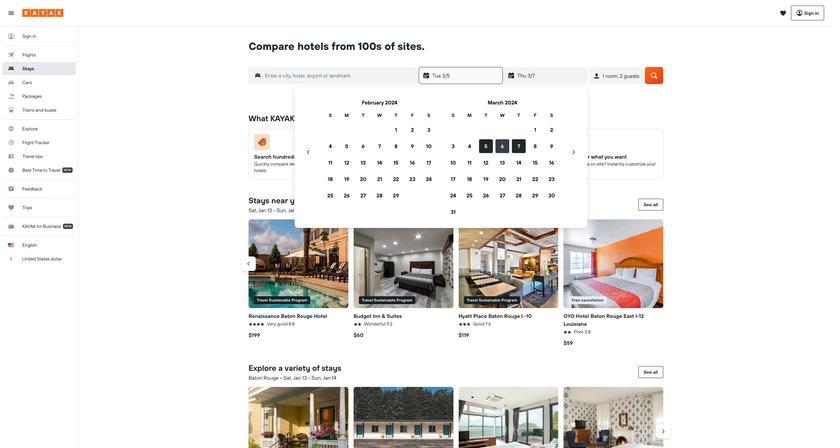Task type: vqa. For each thing, say whether or not it's contained in the screenshot.
Adults FIELD
no



Task type: locate. For each thing, give the bounding box(es) containing it.
0 horizontal spatial grid
[[322, 95, 437, 220]]

forward image
[[660, 428, 667, 435]]

1 horizontal spatial grid
[[445, 95, 560, 220]]

united states (english) image
[[8, 243, 14, 247]]

stays near you carousel region
[[241, 217, 666, 350]]

motel element
[[354, 387, 453, 448]]

grid
[[322, 95, 437, 220], [445, 95, 560, 220]]

figure
[[254, 134, 340, 153], [359, 134, 445, 153], [464, 134, 550, 153], [569, 134, 655, 153], [249, 219, 348, 308], [354, 219, 453, 308], [459, 219, 559, 308], [564, 219, 664, 308]]

hyatt place baton rouge i -10 element
[[459, 219, 559, 308]]

row
[[322, 112, 437, 119], [445, 112, 560, 119], [322, 122, 437, 138], [445, 122, 560, 138], [322, 138, 437, 154], [445, 138, 560, 154], [322, 154, 437, 171], [445, 154, 560, 171], [322, 171, 437, 187], [445, 171, 560, 187], [322, 187, 437, 204], [445, 187, 560, 204]]

budget inn & suites element
[[354, 219, 453, 308]]

None search field
[[239, 53, 673, 97]]

2 grid from the left
[[445, 95, 560, 220]]

navigation menu image
[[8, 10, 14, 16]]

inn element
[[564, 387, 664, 448]]

explore a variety of stays carousel region
[[246, 384, 671, 448]]

hotel element
[[459, 387, 559, 448]]



Task type: describe. For each thing, give the bounding box(es) containing it.
Enter a city, hotel, airport or landmark text field
[[261, 71, 417, 80]]

renaissance baton rouge hotel element
[[249, 219, 348, 308]]

bed & breakfast element
[[249, 387, 348, 448]]

1 grid from the left
[[322, 95, 437, 220]]

back image
[[245, 260, 252, 267]]

previous month image
[[305, 149, 312, 155]]

next month image
[[571, 149, 577, 155]]

start date calendar input element
[[303, 95, 580, 220]]

oyo hotel baton rouge east i-12 louisiana element
[[564, 219, 664, 308]]



